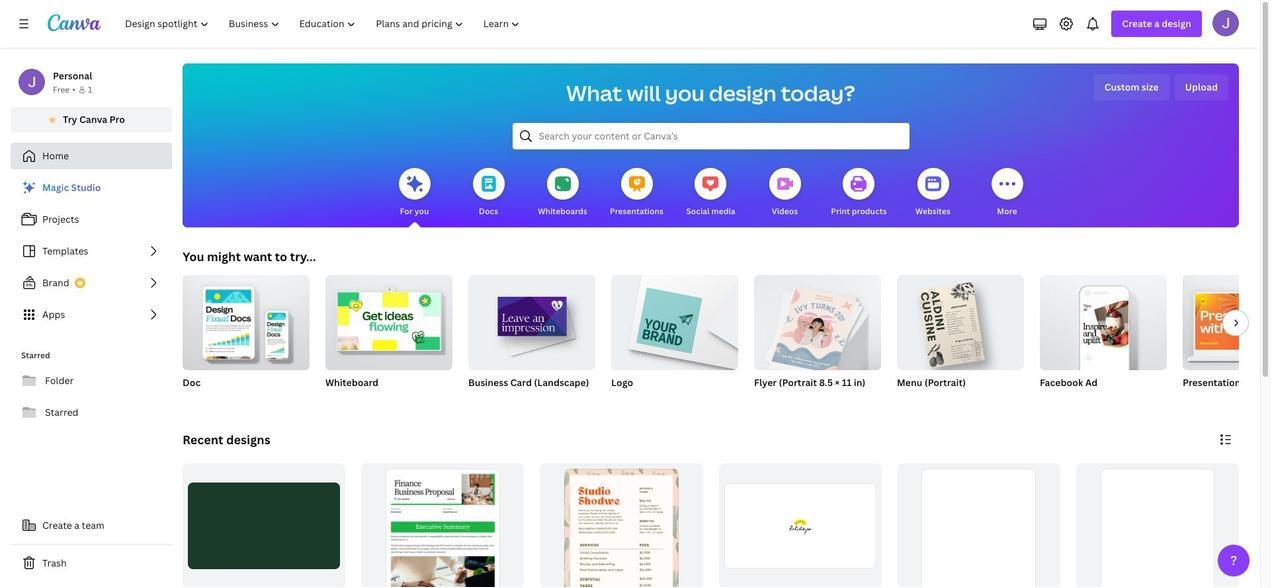 Task type: vqa. For each thing, say whether or not it's contained in the screenshot.
'Search Field' at top
yes



Task type: describe. For each thing, give the bounding box(es) containing it.
Search search field
[[539, 124, 883, 149]]



Task type: locate. For each thing, give the bounding box(es) containing it.
top level navigation element
[[116, 11, 532, 37]]

jacob simon image
[[1213, 10, 1239, 36]]

list
[[11, 175, 172, 328]]

group
[[468, 270, 595, 406], [468, 270, 595, 370], [611, 270, 738, 406], [611, 270, 738, 370], [754, 270, 881, 406], [754, 270, 881, 375], [897, 270, 1024, 406], [897, 270, 1024, 370], [1040, 270, 1167, 406], [1040, 270, 1167, 370], [183, 275, 310, 406], [325, 275, 453, 406], [1183, 275, 1270, 406], [1183, 275, 1270, 370], [183, 464, 345, 587], [361, 464, 524, 587], [540, 464, 703, 587], [719, 464, 882, 587], [898, 464, 1060, 587], [1076, 464, 1239, 587]]

None search field
[[512, 123, 909, 150]]



